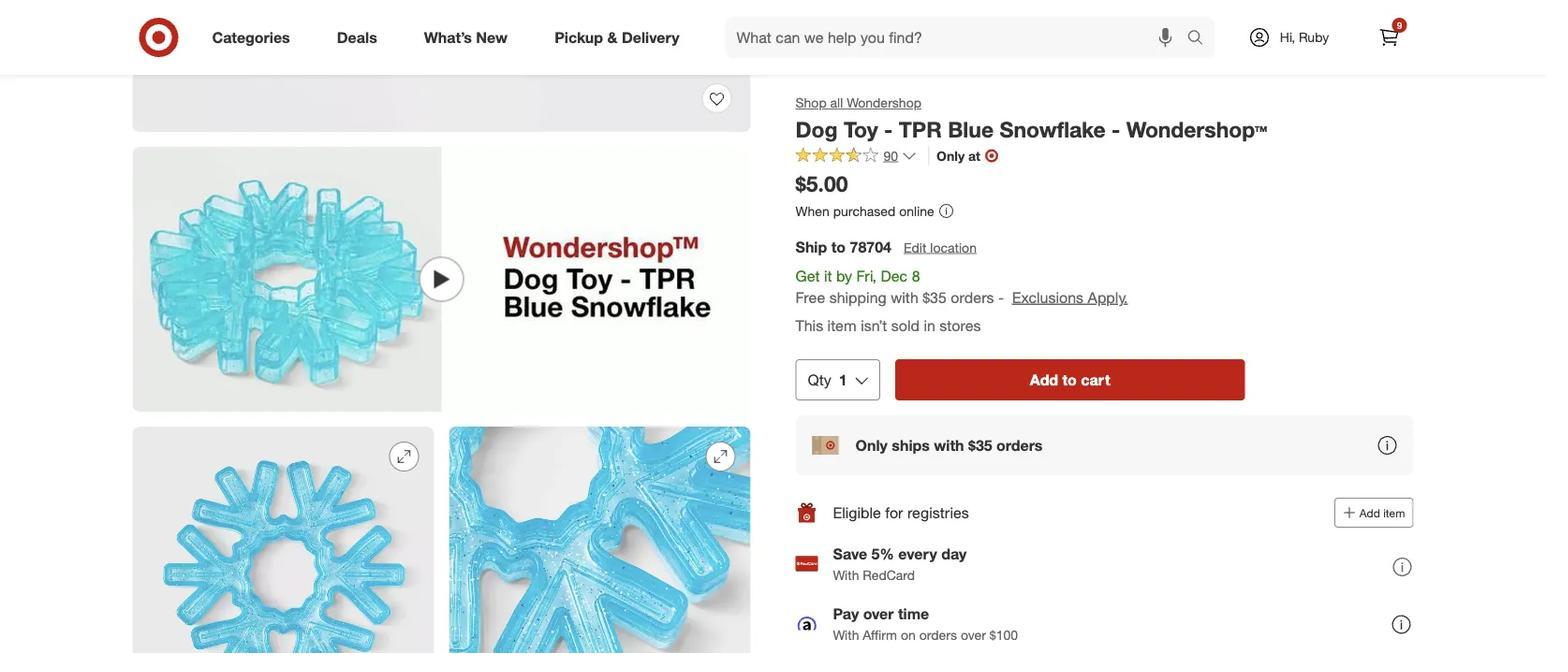 Task type: vqa. For each thing, say whether or not it's contained in the screenshot.
1st . from the right
no



Task type: locate. For each thing, give the bounding box(es) containing it.
qty 1
[[808, 371, 847, 389]]

only ships with $35 orders button
[[796, 416, 1414, 476]]

9
[[1397, 19, 1402, 31]]

with inside get it by fri, dec 8 free shipping with $35 orders - exclusions apply.
[[891, 288, 919, 307]]

0 vertical spatial orders
[[951, 288, 994, 307]]

$35 inside get it by fri, dec 8 free shipping with $35 orders - exclusions apply.
[[923, 288, 947, 307]]

blue
[[948, 116, 994, 142]]

$35 inside button
[[969, 437, 993, 455]]

0 horizontal spatial $35
[[923, 288, 947, 307]]

0 horizontal spatial -
[[884, 116, 893, 142]]

1 vertical spatial only
[[856, 437, 888, 455]]

orders inside get it by fri, dec 8 free shipping with $35 orders - exclusions apply.
[[951, 288, 994, 307]]

with
[[833, 567, 859, 584], [833, 627, 859, 644]]

only at
[[937, 148, 981, 164]]

add inside button
[[1030, 371, 1058, 389]]

registries
[[907, 504, 969, 522]]

orders inside the pay over time with affirm on orders over $100
[[919, 627, 957, 644]]

only
[[937, 148, 965, 164], [856, 437, 888, 455]]

1 horizontal spatial $35
[[969, 437, 993, 455]]

0 vertical spatial only
[[937, 148, 965, 164]]

0 vertical spatial with
[[891, 288, 919, 307]]

tpr
[[899, 116, 942, 142]]

item inside button
[[1384, 506, 1405, 520]]

2 vertical spatial orders
[[919, 627, 957, 644]]

exclusions
[[1012, 288, 1084, 307]]

orders right on
[[919, 627, 957, 644]]

-
[[884, 116, 893, 142], [1112, 116, 1121, 142], [998, 288, 1004, 307]]

1 vertical spatial with
[[833, 627, 859, 644]]

1 vertical spatial $35
[[969, 437, 993, 455]]

only for only ships with $35 orders
[[856, 437, 888, 455]]

hi, ruby
[[1280, 29, 1329, 45]]

item for this
[[828, 317, 857, 335]]

eligible for registries
[[833, 504, 969, 522]]

orders down add to cart button
[[997, 437, 1043, 455]]

over left $100
[[961, 627, 986, 644]]

with inside the pay over time with affirm on orders over $100
[[833, 627, 859, 644]]

free
[[796, 288, 825, 307]]

only inside button
[[856, 437, 888, 455]]

add inside button
[[1360, 506, 1380, 520]]

cart
[[1081, 371, 1110, 389]]

1
[[839, 371, 847, 389]]

$35 right ships
[[969, 437, 993, 455]]

sold
[[891, 317, 920, 335]]

to left cart at the right of the page
[[1063, 371, 1077, 389]]

1 vertical spatial to
[[1063, 371, 1077, 389]]

to inside add to cart button
[[1063, 371, 1077, 389]]

$35
[[923, 288, 947, 307], [969, 437, 993, 455]]

to for ship
[[831, 238, 846, 256]]

0 vertical spatial $35
[[923, 288, 947, 307]]

0 horizontal spatial item
[[828, 317, 857, 335]]

orders up stores
[[951, 288, 994, 307]]

- left the exclusions
[[998, 288, 1004, 307]]

dog toy - tpr blue snowflake - wondershop&#8482;, 4 of 5 image
[[449, 427, 751, 654]]

1 with from the top
[[833, 567, 859, 584]]

1 vertical spatial orders
[[997, 437, 1043, 455]]

0 horizontal spatial with
[[891, 288, 919, 307]]

add
[[1030, 371, 1058, 389], [1360, 506, 1380, 520]]

eligible
[[833, 504, 881, 522]]

2 with from the top
[[833, 627, 859, 644]]

0 vertical spatial over
[[863, 606, 894, 624]]

$35 up in
[[923, 288, 947, 307]]

0 horizontal spatial add
[[1030, 371, 1058, 389]]

ruby
[[1299, 29, 1329, 45]]

edit location
[[904, 239, 977, 256]]

1 horizontal spatial add
[[1360, 506, 1380, 520]]

dog
[[796, 116, 838, 142]]

1 vertical spatial over
[[961, 627, 986, 644]]

at
[[968, 148, 981, 164]]

0 horizontal spatial to
[[831, 238, 846, 256]]

0 vertical spatial to
[[831, 238, 846, 256]]

time
[[898, 606, 929, 624]]

with
[[891, 288, 919, 307], [934, 437, 964, 455]]

exclusions apply. link
[[1012, 288, 1128, 307]]

0 vertical spatial with
[[833, 567, 859, 584]]

1 horizontal spatial over
[[961, 627, 986, 644]]

with inside save 5% every day with redcard
[[833, 567, 859, 584]]

1 horizontal spatial only
[[937, 148, 965, 164]]

orders
[[951, 288, 994, 307], [997, 437, 1043, 455], [919, 627, 957, 644]]

with right ships
[[934, 437, 964, 455]]

1 horizontal spatial to
[[1063, 371, 1077, 389]]

only left at at the right top of the page
[[937, 148, 965, 164]]

to right the ship
[[831, 238, 846, 256]]

0 horizontal spatial over
[[863, 606, 894, 624]]

what's new link
[[408, 17, 531, 58]]

to for add
[[1063, 371, 1077, 389]]

deals link
[[321, 17, 401, 58]]

0 vertical spatial item
[[828, 317, 857, 335]]

- up 90
[[884, 116, 893, 142]]

stores
[[940, 317, 981, 335]]

location
[[930, 239, 977, 256]]

pay
[[833, 606, 859, 624]]

only left ships
[[856, 437, 888, 455]]

get it by fri, dec 8 free shipping with $35 orders - exclusions apply.
[[796, 267, 1128, 307]]

with down the dec
[[891, 288, 919, 307]]

pickup & delivery link
[[539, 17, 703, 58]]

with down pay
[[833, 627, 859, 644]]

edit
[[904, 239, 927, 256]]

by
[[836, 267, 852, 285]]

search
[[1179, 30, 1224, 48]]

what's new
[[424, 28, 508, 46]]

over
[[863, 606, 894, 624], [961, 627, 986, 644]]

1 vertical spatial with
[[934, 437, 964, 455]]

78704
[[850, 238, 892, 256]]

0 vertical spatial add
[[1030, 371, 1058, 389]]

save 5% every day with redcard
[[833, 546, 967, 584]]

1 horizontal spatial -
[[998, 288, 1004, 307]]

affirm
[[863, 627, 897, 644]]

add for add to cart
[[1030, 371, 1058, 389]]

in
[[924, 317, 936, 335]]

wondershop
[[847, 95, 922, 111]]

with inside button
[[934, 437, 964, 455]]

ships
[[892, 437, 930, 455]]

pickup & delivery
[[555, 28, 680, 46]]

fri,
[[857, 267, 877, 285]]

over up 'affirm'
[[863, 606, 894, 624]]

add item
[[1360, 506, 1405, 520]]

ship
[[796, 238, 827, 256]]

1 horizontal spatial with
[[934, 437, 964, 455]]

1 horizontal spatial item
[[1384, 506, 1405, 520]]

to
[[831, 238, 846, 256], [1063, 371, 1077, 389]]

dog toy - tpr blue snowflake - wondershop&#8482;, 2 of 5, play video image
[[133, 147, 751, 412]]

with down save
[[833, 567, 859, 584]]

1 vertical spatial item
[[1384, 506, 1405, 520]]

purchased
[[833, 203, 896, 219]]

0 horizontal spatial only
[[856, 437, 888, 455]]

&
[[607, 28, 618, 46]]

item
[[828, 317, 857, 335], [1384, 506, 1405, 520]]

- right snowflake
[[1112, 116, 1121, 142]]

on
[[901, 627, 916, 644]]

1 vertical spatial add
[[1360, 506, 1380, 520]]



Task type: describe. For each thing, give the bounding box(es) containing it.
8
[[912, 267, 920, 285]]

edit location button
[[903, 237, 978, 258]]

save
[[833, 546, 867, 564]]

pickup
[[555, 28, 603, 46]]

it
[[824, 267, 832, 285]]

this item isn't sold in stores
[[796, 317, 981, 335]]

what's
[[424, 28, 472, 46]]

for
[[885, 504, 903, 522]]

get
[[796, 267, 820, 285]]

all
[[830, 95, 843, 111]]

qty
[[808, 371, 832, 389]]

deals
[[337, 28, 377, 46]]

90 link
[[796, 147, 917, 168]]

shipping
[[830, 288, 887, 307]]

shop all wondershop dog toy - tpr blue snowflake - wondershop™
[[796, 95, 1267, 142]]

toy
[[844, 116, 878, 142]]

9 link
[[1369, 17, 1410, 58]]

dec
[[881, 267, 908, 285]]

5%
[[872, 546, 894, 564]]

- inside get it by fri, dec 8 free shipping with $35 orders - exclusions apply.
[[998, 288, 1004, 307]]

$100
[[990, 627, 1018, 644]]

add for add item
[[1360, 506, 1380, 520]]

delivery
[[622, 28, 680, 46]]

categories
[[212, 28, 290, 46]]

2 horizontal spatial -
[[1112, 116, 1121, 142]]

online
[[899, 203, 934, 219]]

snowflake
[[1000, 116, 1106, 142]]

when purchased online
[[796, 203, 934, 219]]

day
[[941, 546, 967, 564]]

hi,
[[1280, 29, 1295, 45]]

categories link
[[196, 17, 313, 58]]

dog toy - tpr blue snowflake - wondershop&#8482;, 1 of 5 image
[[133, 0, 751, 132]]

when
[[796, 203, 830, 219]]

new
[[476, 28, 508, 46]]

item for add
[[1384, 506, 1405, 520]]

redcard
[[863, 567, 915, 584]]

add to cart
[[1030, 371, 1110, 389]]

90
[[884, 148, 898, 164]]

apply.
[[1088, 288, 1128, 307]]

every
[[898, 546, 937, 564]]

orders inside button
[[997, 437, 1043, 455]]

dog toy - tpr blue snowflake - wondershop&#8482;, 3 of 5 image
[[133, 427, 434, 654]]

only ships with $35 orders
[[856, 437, 1043, 455]]

pay over time with affirm on orders over $100
[[833, 606, 1018, 644]]

What can we help you find? suggestions appear below search field
[[725, 17, 1192, 58]]

ship to 78704
[[796, 238, 892, 256]]

only for only at
[[937, 148, 965, 164]]

shop
[[796, 95, 827, 111]]

isn't
[[861, 317, 887, 335]]

this
[[796, 317, 823, 335]]

add to cart button
[[895, 360, 1245, 401]]

$5.00
[[796, 171, 848, 197]]

search button
[[1179, 17, 1224, 62]]

wondershop™
[[1126, 116, 1267, 142]]

add item button
[[1334, 498, 1414, 528]]



